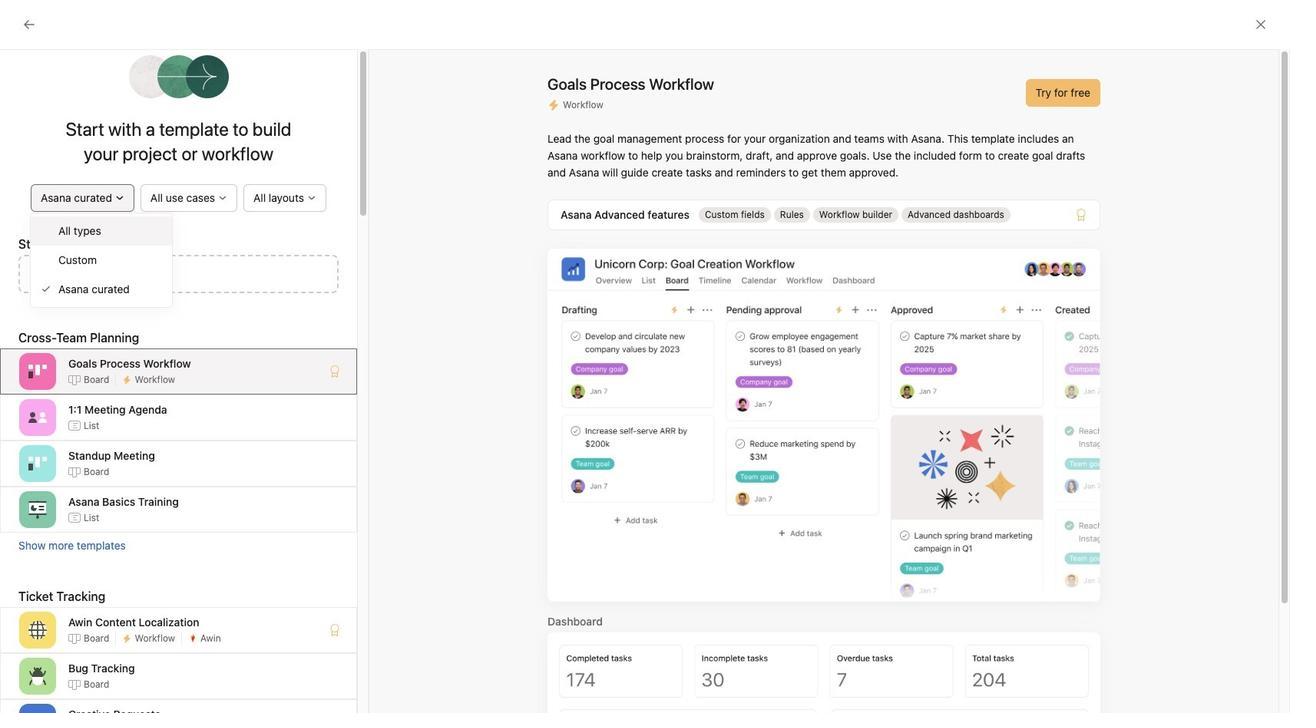 Task type: describe. For each thing, give the bounding box(es) containing it.
standup meeting image
[[28, 455, 47, 473]]

1 board image from the top
[[772, 335, 791, 354]]

1 mark complete image from the top
[[287, 382, 305, 401]]

2 mark complete checkbox from the top
[[287, 438, 305, 456]]

insights element
[[0, 140, 184, 244]]

hide sidebar image
[[20, 12, 32, 25]]

line_and_symbols image
[[981, 335, 999, 354]]

rocket image
[[981, 280, 999, 298]]

go back image
[[23, 18, 35, 31]]

close image
[[1255, 18, 1267, 31]]

bug tracking image
[[28, 667, 47, 686]]

teams element
[[0, 429, 184, 484]]



Task type: vqa. For each thing, say whether or not it's contained in the screenshot.
Teams element
yes



Task type: locate. For each thing, give the bounding box(es) containing it.
2 mark complete image from the top
[[287, 438, 305, 456]]

projects element
[[0, 324, 184, 429]]

2 board image from the top
[[772, 391, 791, 409]]

awin content localization image
[[28, 621, 47, 640]]

add profile photo image
[[290, 229, 327, 266]]

radio item
[[31, 217, 172, 246]]

starred element
[[0, 244, 184, 324]]

asana basics training image
[[28, 501, 47, 519]]

0 vertical spatial mark complete image
[[287, 382, 305, 401]]

0 vertical spatial mark complete checkbox
[[287, 382, 305, 401]]

1 vertical spatial mark complete checkbox
[[287, 438, 305, 456]]

list item
[[757, 266, 965, 313], [271, 323, 725, 350], [271, 350, 725, 378], [271, 378, 725, 406], [271, 406, 725, 433], [271, 433, 725, 461]]

1 vertical spatial board image
[[772, 391, 791, 409]]

1 vertical spatial mark complete image
[[287, 438, 305, 456]]

goals process workflow image
[[28, 362, 47, 381]]

1 mark complete checkbox from the top
[[287, 382, 305, 401]]

board image
[[772, 335, 791, 354], [772, 391, 791, 409]]

global element
[[0, 38, 184, 130]]

1:1 meeting agenda image
[[28, 409, 47, 427]]

Mark complete checkbox
[[287, 382, 305, 401], [287, 438, 305, 456]]

0 vertical spatial board image
[[772, 335, 791, 354]]

mark complete image
[[287, 382, 305, 401], [287, 438, 305, 456]]



